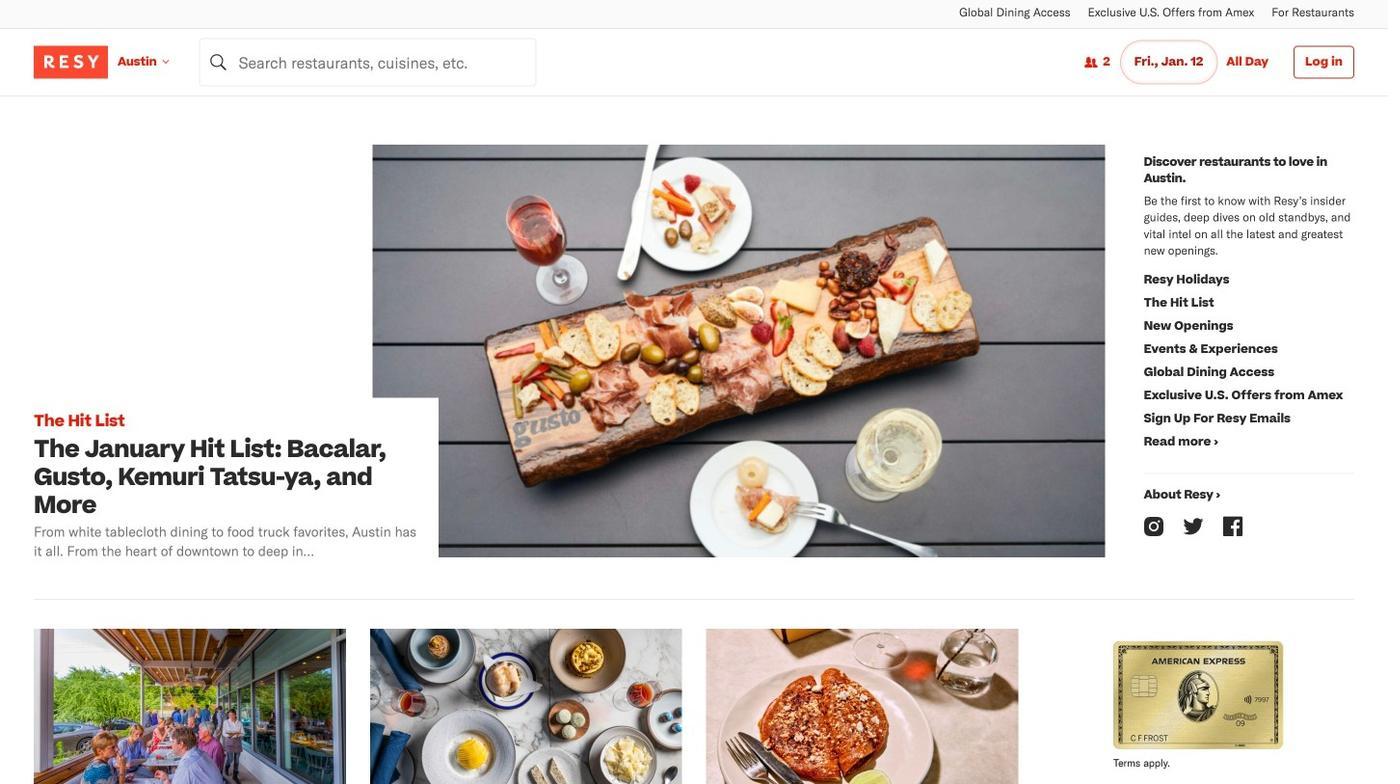 Task type: vqa. For each thing, say whether or not it's contained in the screenshot.
'About Resy, statistics, and social media links' Element
yes



Task type: locate. For each thing, give the bounding box(es) containing it.
Search restaurants, cuisines, etc. text field
[[199, 38, 537, 86]]

about resy, statistics, and social media links element
[[1135, 145, 1355, 570]]



Task type: describe. For each thing, give the bounding box(es) containing it.
resy blog content element
[[34, 96, 1355, 784]]



